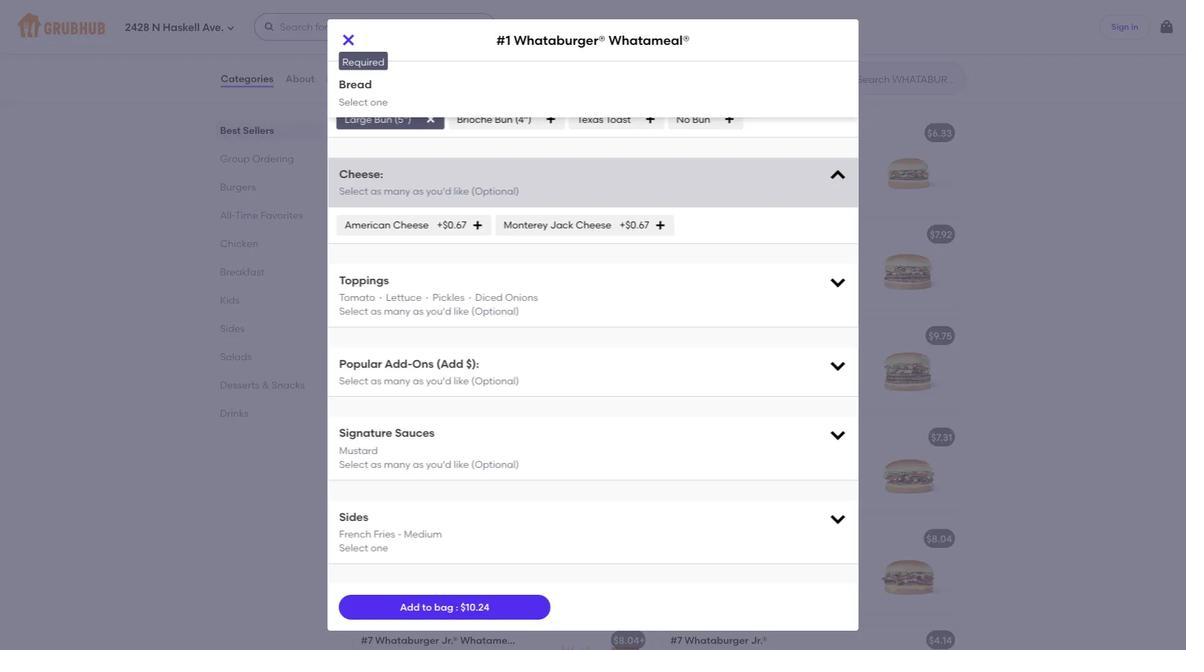 Task type: describe. For each thing, give the bounding box(es) containing it.
texas toast
[[577, 113, 631, 125]]

about
[[286, 73, 315, 85]]

select inside popular add-ons (add $): select as many as you'd like (optional)
[[339, 376, 368, 387]]

best for #1
[[369, 113, 387, 123]]

1 one from the top
[[370, 79, 388, 91]]

$4.14
[[929, 635, 953, 647]]

mustard inside what's on it: double meat whataburger® (10), tomato, lettuce, pickles, diced onions, mustard (4oz), mayonnaise (4oz), ketchup (4oz)
[[775, 23, 814, 35]]

no bun
[[676, 113, 710, 125]]

$7.31
[[932, 432, 953, 444]]

#2 double meat whataburger® whatameal® image
[[548, 219, 651, 309]]

what's inside what's on it: double meat whataburger® (10), tomato, lettuce, pickles, diced onions, mustard (4oz), mayonnaise (4oz), ketchup (4oz)
[[671, 0, 703, 7]]

#4 jalapeño & cheese whataburger® whatameal®
[[361, 432, 605, 444]]

popular add-ons (add $): select as many as you'd like (optional)
[[339, 357, 519, 387]]

reviews button
[[326, 54, 366, 104]]

group ordering
[[220, 153, 294, 164]]

bun inside button
[[453, 350, 471, 362]]

jack
[[550, 219, 573, 231]]

beef inside button
[[361, 364, 382, 376]]

$8.04 for $8.04 +
[[614, 635, 640, 647]]

kids tab
[[220, 293, 317, 308]]

1 bread from the top
[[339, 61, 372, 74]]

(10), inside what's on it: whataburger® (10), tomato, lettuce, pickles, diced onions, mustard (4oz), mayonnaise (4oz), ketchup (4oz)
[[494, 0, 513, 7]]

$8.04 +
[[614, 635, 645, 647]]

#1 whataburger® image
[[857, 118, 961, 208]]

#2 double meat whataburger® whatameal®
[[361, 232, 572, 243]]

ketchup inside what's on it: whataburger® (10), tomato, lettuce, pickles, diced onions, mustard (4oz), mayonnaise (4oz), ketchup (4oz)
[[388, 37, 428, 49]]

whataburger for #7 whataburger jr.® whatameal®
[[375, 635, 439, 647]]

+ for $8.04
[[640, 635, 645, 647]]

what's on it: whataburger® (10), tomato, lettuce, pickles, diced onions, mustard (4oz), mayonnaise (4oz), ketchup (4oz) button
[[353, 0, 651, 56]]

bag
[[434, 602, 454, 614]]

salads
[[220, 351, 252, 363]]

2 horizontal spatial #1
[[671, 127, 681, 139]]

burgers inside tab
[[220, 181, 256, 193]]

signature sauces mustard select as many as you'd like (optional)
[[339, 427, 519, 471]]

(5") for #2 double meat whataburger® image
[[721, 262, 738, 274]]

meat inside what's on it: double meat whataburger® (10), tomato, lettuce, pickles, diced onions, mustard (4oz), mayonnaise (4oz), ketchup (4oz)
[[769, 0, 793, 7]]

add to bag : $10.24
[[400, 602, 490, 614]]

toppings tomato ∙ lettuce ∙ pickles ∙ diced onions select as many as you'd like (optional)
[[339, 273, 538, 318]]

max
[[351, 10, 371, 21]]

1 vertical spatial $10.24
[[461, 602, 490, 614]]

tomato, inside what's on it: whataburger® (10), tomato, lettuce, pickles, diced onions, mustard (4oz), mayonnaise (4oz), ketchup (4oz)
[[361, 9, 400, 21]]

$11.94
[[613, 229, 640, 241]]

#7 whataburger jr.®
[[671, 635, 768, 647]]

select inside sides french fries - medium select one
[[339, 543, 368, 555]]

1 vertical spatial #1 whataburger® whatameal®
[[361, 130, 507, 142]]

#3 triple meat whataburger® image
[[857, 321, 961, 411]]

(2), for #2 double meat whataburger® whatameal®
[[431, 265, 445, 277]]

10
[[339, 10, 348, 21]]

whatameal® inside 'button'
[[529, 534, 590, 545]]

+$0.67 for american cheese
[[437, 219, 466, 231]]

about button
[[285, 54, 316, 104]]

signature
[[339, 427, 392, 440]]

1 horizontal spatial $10.24
[[611, 127, 640, 139]]

onions, inside what's on it: double meat whataburger® (10), tomato, lettuce, pickles, diced onions, mustard (4oz), mayonnaise (4oz), ketchup (4oz)
[[737, 23, 773, 35]]

pickles for #2 double meat whataburger® image
[[757, 276, 789, 288]]

diced inside what's on it: large bun (5"), large beef patty (5") (1), tomato (regular), lettuce (regular), pickles (regular), diced onions (regular), mustard (regular)
[[671, 189, 698, 201]]

jalapeño for #4 jalapeño & cheese whataburger®
[[686, 432, 731, 444]]

chicken tab
[[220, 236, 317, 251]]

(5") for the #3 triple meat whataburger® image
[[721, 364, 738, 376]]

(4")
[[515, 113, 531, 125]]

many inside cheese: select as many as you'd like (optional)
[[384, 186, 410, 197]]

ave.
[[202, 22, 224, 34]]

$10.24 +
[[611, 127, 645, 139]]

best inside best sellers tab
[[220, 124, 241, 136]]

double inside what's on it: double meat whataburger® (10), tomato, lettuce, pickles, diced onions, mustard (4oz), mayonnaise (4oz), ketchup (4oz)
[[733, 0, 766, 7]]

best seller for whataburger®
[[369, 113, 412, 123]]

$11.94 +
[[613, 229, 645, 241]]

sign in
[[1112, 22, 1139, 32]]

patty for #1 whataburger®
[[694, 161, 719, 173]]

svg image inside "main navigation" navigation
[[1159, 19, 1175, 35]]

(add
[[436, 357, 463, 371]]

bacon
[[376, 534, 407, 545]]

2428
[[125, 22, 150, 34]]

desserts & snacks
[[220, 379, 305, 391]]

(5"), for #1 whataburger®
[[783, 147, 802, 158]]

you'd inside signature sauces mustard select as many as you'd like (optional)
[[426, 459, 451, 471]]

double for #2 double meat whataburger®
[[685, 229, 719, 241]]

tomato inside toppings tomato ∙ lettuce ∙ pickles ∙ diced onions select as many as you'd like (optional)
[[339, 292, 375, 304]]

(3), for the #3 triple meat whataburger® whatameal® image
[[431, 364, 446, 376]]

lettuce for #2 double meat whataburger® image
[[671, 276, 706, 288]]

large bun (5")
[[344, 113, 411, 125]]

lettuce for the #3 triple meat whataburger® whatameal® image
[[361, 378, 397, 390]]

kids
[[220, 294, 240, 306]]

-
[[397, 529, 402, 541]]

what's on it: large bun (5"), large beef patty (5") (3), tomato (regular), lettuce (regular), pickles (regular), diced onions (regular), mustard (regular) for the #3 triple meat whataburger® image
[[671, 350, 841, 418]]

monterey
[[504, 219, 548, 231]]

(optional) inside popular add-ons (add $): select as many as you'd like (optional)
[[471, 376, 519, 387]]

#4 jalapeño & cheese whataburger® image
[[857, 423, 961, 512]]

tomato for #2 double meat whataburger® image
[[757, 262, 793, 274]]

bun inside what's on it: large bun (5"), large beef patty (5") (1), tomato (regular), lettuce (regular), pickles (regular), diced onions (regular), mustard (regular)
[[762, 147, 780, 158]]

diced inside toppings tomato ∙ lettuce ∙ pickles ∙ diced onions select as many as you'd like (optional)
[[475, 292, 503, 304]]

what's on it: large bun (5"), large beef patty (5") (1), tomato (regular), lettuce (regular), pickles (regular), diced onions (regular), mustard (regular)
[[671, 147, 839, 215]]

what's on it: double meat whataburger® (10), tomato, lettuce, pickles, diced onions, mustard (4oz), mayonnaise (4oz), ketchup (4oz)
[[671, 0, 842, 49]]

brioche bun (4")
[[457, 113, 531, 125]]

$7.92
[[930, 229, 953, 241]]

categories
[[221, 73, 274, 85]]

1 horizontal spatial #1
[[497, 32, 511, 48]]

you'd inside cheese: select as many as you'd like (optional)
[[426, 186, 451, 197]]

cheese for #4 jalapeño & cheese whataburger® whatameal®
[[434, 432, 470, 444]]

add-
[[384, 357, 412, 371]]

#5 bacon & cheese whataburger® whatameal® button
[[353, 524, 651, 614]]

(regular) for #1 whataburger®
[[671, 203, 714, 215]]

& for #4 jalapeño & cheese whataburger®
[[734, 432, 741, 444]]

best sellers
[[220, 124, 274, 136]]

popular
[[339, 357, 382, 371]]

required
[[342, 56, 385, 68]]

$6.33
[[928, 127, 953, 139]]

jr.® for #7 whataburger jr.®
[[751, 635, 768, 647]]

sign in button
[[1100, 15, 1151, 39]]

#4 for #4 jalapeño & cheese whataburger® whatameal®
[[361, 432, 374, 444]]

(optional) inside toppings tomato ∙ lettuce ∙ pickles ∙ diced onions select as many as you'd like (optional)
[[471, 306, 519, 318]]

cheese: select as many as you'd like (optional)
[[339, 167, 519, 197]]

10 max
[[339, 10, 371, 21]]

time
[[235, 209, 258, 221]]

patty inside button
[[384, 364, 409, 376]]

onions for the #1 whataburger® image
[[700, 189, 733, 201]]

(regular) for #2 double meat whataburger®
[[671, 304, 714, 316]]

what's inside what's on it: large bun (5"), large beef patty (5") (1), tomato (regular), lettuce (regular), pickles (regular), diced onions (regular), mustard (regular)
[[671, 147, 703, 158]]

0 vertical spatial burgers
[[350, 85, 406, 103]]

#5
[[361, 534, 374, 545]]

burgers tab
[[220, 180, 317, 194]]

lettuce, inside what's on it: whataburger® (10), tomato, lettuce, pickles, diced onions, mustard (4oz), mayonnaise (4oz), ketchup (4oz)
[[402, 9, 440, 21]]

(1),
[[740, 161, 753, 173]]

sides tab
[[220, 321, 317, 336]]

whatameal® inside button
[[544, 432, 605, 444]]

(4oz) inside what's on it: double meat whataburger® (10), tomato, lettuce, pickles, diced onions, mustard (4oz), mayonnaise (4oz), ketchup (4oz)
[[799, 37, 821, 49]]

(5"), inside button
[[473, 350, 492, 362]]

desserts & snacks tab
[[220, 378, 317, 393]]

group
[[220, 153, 250, 164]]

all-time favorites tab
[[220, 208, 317, 223]]

meat for #2 double meat whataburger® whatameal®
[[412, 232, 437, 243]]

american cheese
[[344, 219, 428, 231]]

best for #2
[[369, 215, 387, 225]]

#4 jalapeño & cheese whataburger® whatameal® button
[[353, 423, 651, 512]]

patty for #2 double meat whataburger® whatameal®
[[384, 265, 409, 277]]

texas
[[577, 113, 603, 125]]

snacks
[[272, 379, 305, 391]]

(5"), for #2 double meat whataburger®
[[783, 248, 802, 260]]

as up the american cheese
[[413, 186, 423, 197]]

to
[[422, 602, 432, 614]]

diced inside what's on it: double meat whataburger® (10), tomato, lettuce, pickles, diced onions, mustard (4oz), mayonnaise (4oz), ketchup (4oz)
[[707, 23, 735, 35]]

favorites
[[261, 209, 303, 221]]

& inside tab
[[262, 379, 269, 391]]

as down the toppings
[[370, 306, 381, 318]]

:
[[456, 602, 458, 614]]

2 bread select one from the top
[[339, 78, 388, 108]]

#4 jalapeño & cheese whataburger®
[[671, 432, 851, 444]]

breakfast
[[220, 266, 265, 278]]

ons
[[412, 357, 434, 371]]

drinks
[[220, 408, 249, 419]]

(5") for the #1 whataburger® image
[[721, 161, 738, 173]]

seller for whataburger®
[[389, 113, 412, 123]]

#5 bacon & cheese whataburger® whatameal®
[[361, 534, 590, 545]]

pickles, inside what's on it: double meat whataburger® (10), tomato, lettuce, pickles, diced onions, mustard (4oz), mayonnaise (4oz), ketchup (4oz)
[[671, 23, 705, 35]]

medium
[[404, 529, 442, 541]]

add
[[400, 602, 420, 614]]

1 bread select one from the top
[[339, 61, 388, 91]]

#2 double meat whataburger® image
[[857, 219, 961, 309]]

what's inside what's on it: whataburger® (10), tomato, lettuce, pickles, diced onions, mustard (4oz), mayonnaise (4oz), ketchup (4oz)
[[361, 0, 393, 7]]

(5") for the #3 triple meat whataburger® whatameal® image
[[412, 364, 428, 376]]

like inside cheese: select as many as you'd like (optional)
[[453, 186, 469, 197]]

what's on it: whataburger® (10), tomato, lettuce, pickles, diced onions, mustard (4oz), mayonnaise (4oz), ketchup (4oz)
[[361, 0, 524, 49]]

double for #2 double meat whataburger® whatameal®
[[376, 232, 410, 243]]

categories button
[[220, 54, 274, 104]]

#2 for #2 double meat whataburger® whatameal®
[[361, 232, 373, 243]]

& for #5 bacon & cheese whataburger® whatameal®
[[409, 534, 416, 545]]

it: inside what's on it: double meat whataburger® (10), tomato, lettuce, pickles, diced onions, mustard (4oz), mayonnaise (4oz), ketchup (4oz)
[[722, 0, 730, 7]]

0 horizontal spatial #1
[[361, 130, 372, 142]]

n
[[152, 22, 160, 34]]

all-time favorites
[[220, 209, 303, 221]]

reviews
[[327, 73, 365, 85]]

one inside sides french fries - medium select one
[[370, 543, 388, 555]]

sauces
[[395, 427, 434, 440]]

whataburger® inside what's on it: double meat whataburger® (10), tomato, lettuce, pickles, diced onions, mustard (4oz), mayonnaise (4oz), ketchup (4oz)
[[671, 9, 739, 21]]

whataburger for #7 whataburger jr.®
[[685, 635, 749, 647]]

mustard inside button
[[474, 392, 513, 404]]

like inside toppings tomato ∙ lettuce ∙ pickles ∙ diced onions select as many as you'd like (optional)
[[453, 306, 469, 318]]



Task type: vqa. For each thing, say whether or not it's contained in the screenshot.
topmost the Caffeine,
no



Task type: locate. For each thing, give the bounding box(es) containing it.
1 #4 from the left
[[361, 432, 374, 444]]

chicken
[[220, 238, 258, 249]]

diced inside button
[[361, 392, 389, 404]]

1 best seller from the top
[[369, 113, 412, 123]]

mayonnaise inside what's on it: double meat whataburger® (10), tomato, lettuce, pickles, diced onions, mustard (4oz), mayonnaise (4oz), ketchup (4oz)
[[671, 37, 727, 49]]

1 +$0.67 from the left
[[437, 219, 466, 231]]

select down french on the bottom of the page
[[339, 543, 368, 555]]

2 vertical spatial one
[[370, 543, 388, 555]]

(3), inside what's on it: large bun (5"), large beef patty (5") (3), tomato (regular), lettuce (regular), pickles (regular), diced onions (regular), mustard (regular) button
[[431, 364, 446, 376]]

best seller down required
[[369, 113, 412, 123]]

1 horizontal spatial double
[[685, 229, 719, 241]]

1 horizontal spatial (3),
[[740, 364, 755, 376]]

#3 triple meat whataburger® whatameal® image
[[548, 321, 651, 411]]

1 vertical spatial burgers
[[220, 181, 256, 193]]

1 vertical spatial one
[[370, 96, 388, 108]]

select down cheese:
[[339, 186, 368, 197]]

on inside what's on it: whataburger® (10), tomato, lettuce, pickles, diced onions, mustard (4oz), mayonnaise (4oz), ketchup (4oz)
[[396, 0, 410, 7]]

3 one from the top
[[370, 543, 388, 555]]

in
[[1132, 22, 1139, 32]]

1 horizontal spatial +$0.67
[[620, 219, 649, 231]]

cheese
[[393, 219, 428, 231], [576, 219, 611, 231], [434, 432, 470, 444], [743, 432, 779, 444], [419, 534, 454, 545]]

as down cheese:
[[370, 186, 381, 197]]

4 select from the top
[[339, 306, 368, 318]]

meat for #2 double meat whataburger®
[[722, 229, 746, 241]]

breakfast tab
[[220, 265, 317, 279]]

#7 whataburger jr.® whatameal®
[[361, 635, 522, 647]]

1 horizontal spatial onions,
[[737, 23, 773, 35]]

like inside popular add-ons (add $): select as many as you'd like (optional)
[[453, 376, 469, 387]]

#2 double meat whataburger®
[[671, 229, 818, 241]]

1 vertical spatial pickles,
[[671, 23, 705, 35]]

sides for sides french fries - medium select one
[[339, 511, 368, 524]]

0 vertical spatial #1 whataburger® whatameal®
[[497, 32, 690, 48]]

2 horizontal spatial double
[[733, 0, 766, 7]]

select down reviews
[[339, 96, 368, 108]]

diced inside what's on it: whataburger® (10), tomato, lettuce, pickles, diced onions, mustard (4oz), mayonnaise (4oz), ketchup (4oz)
[[479, 9, 507, 21]]

2 vertical spatial best
[[369, 215, 387, 225]]

desserts
[[220, 379, 260, 391]]

0 horizontal spatial whataburger
[[375, 635, 439, 647]]

what's on it: large bun (5"), large beef patty (5") (2), tomato (regular), lettuce (regular), pickles (regular), diced onions (regular), mustard (regular) down #2 double meat whataburger®
[[671, 248, 841, 316]]

you'd inside toppings tomato ∙ lettuce ∙ pickles ∙ diced onions select as many as you'd like (optional)
[[426, 306, 451, 318]]

1 vertical spatial $8.04
[[614, 635, 640, 647]]

pickles inside toppings tomato ∙ lettuce ∙ pickles ∙ diced onions select as many as you'd like (optional)
[[432, 292, 464, 304]]

mustard inside what's on it: whataburger® (10), tomato, lettuce, pickles, diced onions, mustard (4oz), mayonnaise (4oz), ketchup (4oz)
[[399, 23, 437, 35]]

on inside what's on it: large bun (5"), large beef patty (5") (1), tomato (regular), lettuce (regular), pickles (regular), diced onions (regular), mustard (regular)
[[705, 147, 719, 158]]

beef for #2 double meat whataburger®
[[671, 262, 692, 274]]

what's
[[361, 0, 393, 7], [671, 0, 703, 7], [671, 147, 703, 158], [671, 248, 703, 260], [361, 251, 393, 263], [361, 350, 393, 362], [671, 350, 703, 362]]

∙ down the toppings
[[377, 292, 383, 304]]

sides inside sides french fries - medium select one
[[339, 511, 368, 524]]

(5"),
[[783, 147, 802, 158], [783, 248, 802, 260], [473, 251, 492, 263], [473, 350, 492, 362], [783, 350, 802, 362]]

best seller down cheese: select as many as you'd like (optional)
[[369, 215, 412, 225]]

onions for the #3 triple meat whataburger® image
[[700, 392, 733, 404]]

0 horizontal spatial $8.04
[[614, 635, 640, 647]]

patty
[[694, 161, 719, 173], [694, 262, 719, 274], [384, 265, 409, 277], [384, 364, 409, 376], [694, 364, 719, 376]]

$9.75
[[929, 330, 953, 342]]

onions for #2 double meat whataburger® image
[[700, 290, 733, 302]]

what's on it: large bun (5"), large beef patty (5") (2), tomato (regular), lettuce (regular), pickles (regular), diced onions (regular), mustard (regular) down #2 double meat whataburger® whatameal®
[[361, 251, 532, 319]]

burgers up 'large bun (5")'
[[350, 85, 406, 103]]

ketchup inside what's on it: double meat whataburger® (10), tomato, lettuce, pickles, diced onions, mustard (4oz), mayonnaise (4oz), ketchup (4oz)
[[757, 37, 796, 49]]

#5 bacon & cheese whataburger® whatameal® image
[[548, 524, 651, 614]]

0 vertical spatial seller
[[389, 113, 412, 123]]

patty for #2 double meat whataburger®
[[694, 262, 719, 274]]

1 horizontal spatial (2),
[[740, 262, 755, 274]]

$10.24 right :
[[461, 602, 490, 614]]

select
[[339, 79, 368, 91], [339, 96, 368, 108], [339, 186, 368, 197], [339, 306, 368, 318], [339, 376, 368, 387], [339, 459, 368, 471], [339, 543, 368, 555]]

1 horizontal spatial (10),
[[742, 9, 760, 21]]

jalapeño for #4 jalapeño & cheese whataburger® whatameal®
[[376, 432, 422, 444]]

$8.04 for $8.04
[[927, 534, 953, 545]]

svg image
[[264, 21, 275, 32], [227, 24, 235, 32], [545, 114, 556, 125], [645, 114, 656, 125], [828, 272, 848, 292], [828, 510, 848, 529]]

1 vertical spatial +
[[640, 229, 645, 241]]

1 horizontal spatial #2
[[671, 229, 683, 241]]

#7 whataburger jr.® image
[[857, 626, 961, 651]]

1 vertical spatial (10),
[[742, 9, 760, 21]]

2 what's on it: large bun (5"), large beef patty (5") (3), tomato (regular), lettuce (regular), pickles (regular), diced onions (regular), mustard (regular) from the left
[[671, 350, 841, 418]]

1 vertical spatial mayonnaise
[[671, 37, 727, 49]]

select down signature
[[339, 459, 368, 471]]

beef for #1 whataburger®
[[671, 161, 692, 173]]

1 select from the top
[[339, 79, 368, 91]]

on inside button
[[396, 350, 410, 362]]

select inside signature sauces mustard select as many as you'd like (optional)
[[339, 459, 368, 471]]

2 jr.® from the left
[[751, 635, 768, 647]]

(optional) down $):
[[471, 376, 519, 387]]

1 (optional) from the top
[[471, 186, 519, 197]]

+$0.67 for monterey jack cheese
[[620, 219, 649, 231]]

many down sauces
[[384, 459, 410, 471]]

#4 inside button
[[361, 432, 374, 444]]

1 (4oz) from the left
[[430, 37, 453, 49]]

sellers
[[243, 124, 274, 136]]

1 horizontal spatial $8.04
[[927, 534, 953, 545]]

#2 right $11.94 +
[[671, 229, 683, 241]]

you'd up '(add'
[[426, 306, 451, 318]]

what's on it: large bun (5"), large beef patty (5") (3), tomato (regular), lettuce (regular), pickles (regular), diced onions (regular), mustard (regular)
[[361, 350, 532, 418], [671, 350, 841, 418]]

one down fries in the left of the page
[[370, 543, 388, 555]]

tomato inside button
[[448, 364, 484, 376]]

0 horizontal spatial onions,
[[361, 23, 396, 35]]

0 vertical spatial mayonnaise
[[467, 23, 524, 35]]

whatameal®
[[609, 32, 690, 48], [446, 130, 507, 142], [511, 232, 572, 243], [544, 432, 605, 444], [529, 534, 590, 545], [460, 635, 522, 647]]

bread down required
[[339, 78, 372, 91]]

0 horizontal spatial (3),
[[431, 364, 446, 376]]

onions inside toppings tomato ∙ lettuce ∙ pickles ∙ diced onions select as many as you'd like (optional)
[[505, 292, 538, 304]]

#1
[[497, 32, 511, 48], [671, 127, 681, 139], [361, 130, 372, 142]]

1 horizontal spatial pickles,
[[671, 23, 705, 35]]

onions inside button
[[391, 392, 424, 404]]

toppings
[[339, 273, 389, 287]]

onions inside what's on it: large bun (5"), large beef patty (5") (1), tomato (regular), lettuce (regular), pickles (regular), diced onions (regular), mustard (regular)
[[700, 189, 733, 201]]

pickles for the #3 triple meat whataburger® image
[[757, 378, 789, 390]]

cheese for #4 jalapeño & cheese whataburger®
[[743, 432, 779, 444]]

10 double meat whataburger® box image
[[857, 0, 961, 56]]

tomato for the #3 triple meat whataburger® image
[[757, 364, 793, 376]]

3 select from the top
[[339, 186, 368, 197]]

1 (3), from the left
[[431, 364, 446, 376]]

lettuce,
[[402, 9, 440, 21], [803, 9, 842, 21]]

like inside signature sauces mustard select as many as you'd like (optional)
[[453, 459, 469, 471]]

mustard inside signature sauces mustard select as many as you'd like (optional)
[[339, 445, 378, 457]]

(2),
[[740, 262, 755, 274], [431, 265, 445, 277]]

lettuce, inside what's on it: double meat whataburger® (10), tomato, lettuce, pickles, diced onions, mustard (4oz), mayonnaise (4oz), ketchup (4oz)
[[803, 9, 842, 21]]

many up the american cheese
[[384, 186, 410, 197]]

#4 jalapeño & cheese whataburger® whatameal® image
[[548, 423, 651, 512]]

1 vertical spatial bread
[[339, 78, 372, 91]]

4 (optional) from the top
[[471, 459, 519, 471]]

2 like from the top
[[453, 306, 469, 318]]

1 horizontal spatial jr.®
[[751, 635, 768, 647]]

+ for $11.94
[[640, 229, 645, 241]]

like down #4 jalapeño & cheese whataburger® whatameal®
[[453, 459, 469, 471]]

1 lettuce, from the left
[[402, 9, 440, 21]]

lettuce inside button
[[361, 378, 397, 390]]

1 what's on it: large bun (5"), large beef patty (5") (3), tomato (regular), lettuce (regular), pickles (regular), diced onions (regular), mustard (regular) from the left
[[361, 350, 532, 418]]

beef inside what's on it: large bun (5"), large beef patty (5") (1), tomato (regular), lettuce (regular), pickles (regular), diced onions (regular), mustard (regular)
[[671, 161, 692, 173]]

1 ∙ from the left
[[377, 292, 383, 304]]

as down sauces
[[413, 459, 423, 471]]

2 lettuce, from the left
[[803, 9, 842, 21]]

sides inside tab
[[220, 323, 245, 334]]

select down popular
[[339, 376, 368, 387]]

2 (3), from the left
[[740, 364, 755, 376]]

mayonnaise inside what's on it: whataburger® (10), tomato, lettuce, pickles, diced onions, mustard (4oz), mayonnaise (4oz), ketchup (4oz)
[[467, 23, 524, 35]]

pickles for the #3 triple meat whataburger® whatameal® image
[[447, 378, 479, 390]]

1 many from the top
[[384, 186, 410, 197]]

2 select from the top
[[339, 96, 368, 108]]

$8.04
[[927, 534, 953, 545], [614, 635, 640, 647]]

as down popular
[[370, 376, 381, 387]]

1 tomato, from the left
[[361, 9, 400, 21]]

0 horizontal spatial mayonnaise
[[467, 23, 524, 35]]

1 like from the top
[[453, 186, 469, 197]]

what's inside button
[[361, 350, 393, 362]]

0 vertical spatial $8.04
[[927, 534, 953, 545]]

&
[[262, 379, 269, 391], [424, 432, 432, 444], [734, 432, 741, 444], [409, 534, 416, 545]]

tomato
[[755, 161, 791, 173], [757, 262, 793, 274], [448, 265, 484, 277], [339, 292, 375, 304], [448, 364, 484, 376], [757, 364, 793, 376]]

3 many from the top
[[384, 376, 410, 387]]

svg image
[[1159, 19, 1175, 35], [340, 32, 357, 48], [425, 114, 436, 125], [724, 114, 735, 125], [828, 166, 848, 186], [472, 220, 483, 231], [655, 220, 666, 231], [828, 356, 848, 376], [828, 426, 848, 445]]

(4oz) inside what's on it: whataburger® (10), tomato, lettuce, pickles, diced onions, mustard (4oz), mayonnaise (4oz), ketchup (4oz)
[[430, 37, 453, 49]]

0 horizontal spatial (2),
[[431, 265, 445, 277]]

lettuce inside what's on it: large bun (5"), large beef patty (5") (1), tomato (regular), lettuce (regular), pickles (regular), diced onions (regular), mustard (regular)
[[671, 175, 706, 187]]

0 horizontal spatial +$0.67
[[437, 219, 466, 231]]

select down required
[[339, 79, 368, 91]]

0 vertical spatial one
[[370, 79, 388, 91]]

1 ketchup from the left
[[388, 37, 428, 49]]

2428 n haskell ave.
[[125, 22, 224, 34]]

0 horizontal spatial lettuce,
[[402, 9, 440, 21]]

large
[[344, 113, 372, 125], [733, 147, 760, 158], [804, 147, 831, 158], [733, 248, 760, 260], [804, 248, 831, 260], [423, 251, 450, 263], [495, 251, 522, 263], [423, 350, 450, 362], [495, 350, 522, 362], [733, 350, 760, 362], [804, 350, 831, 362]]

2 (4oz) from the left
[[799, 37, 821, 49]]

as down signature
[[370, 459, 381, 471]]

0 horizontal spatial burgers
[[220, 181, 256, 193]]

best down required
[[369, 113, 387, 123]]

0 vertical spatial pickles,
[[442, 9, 477, 21]]

4 you'd from the top
[[426, 459, 451, 471]]

1 horizontal spatial #7
[[671, 635, 682, 647]]

select inside cheese: select as many as you'd like (optional)
[[339, 186, 368, 197]]

1 jr.® from the left
[[442, 635, 458, 647]]

2 jalapeño from the left
[[686, 432, 731, 444]]

one down required
[[370, 79, 388, 91]]

what's on it: double meat whataburger® (10), tomato, lettuce, pickles, diced onions, mustard (4oz), mayonnaise (4oz), ketchup (4oz) button
[[662, 0, 961, 56]]

tomato for the #1 whataburger® image
[[755, 161, 791, 173]]

(3), for the #3 triple meat whataburger® image
[[740, 364, 755, 376]]

on inside what's on it: double meat whataburger® (10), tomato, lettuce, pickles, diced onions, mustard (4oz), mayonnaise (4oz), ketchup (4oz)
[[705, 0, 719, 7]]

all-
[[220, 209, 235, 221]]

(4oz),
[[440, 23, 465, 35], [816, 23, 841, 35], [361, 37, 386, 49], [730, 37, 755, 49]]

sign
[[1112, 22, 1130, 32]]

pickles inside what's on it: large bun (5"), large beef patty (5") (1), tomato (regular), lettuce (regular), pickles (regular), diced onions (regular), mustard (regular)
[[757, 175, 789, 187]]

sides for sides
[[220, 323, 245, 334]]

#4
[[361, 432, 374, 444], [671, 432, 683, 444]]

2 vertical spatial +
[[640, 635, 645, 647]]

tomato for the #3 triple meat whataburger® whatameal® image
[[448, 364, 484, 376]]

#7 for #7 whataburger jr.® whatameal®
[[361, 635, 373, 647]]

2 #4 from the left
[[671, 432, 683, 444]]

many inside popular add-ons (add $): select as many as you'd like (optional)
[[384, 376, 410, 387]]

2 bread from the top
[[339, 78, 372, 91]]

$8.04 inside the "$8.04" button
[[927, 534, 953, 545]]

10 whataburger® box image
[[548, 0, 651, 56]]

∙ down #2 double meat whataburger® whatameal®
[[467, 292, 473, 304]]

what's on it: large bun (5"), large beef patty (5") (2), tomato (regular), lettuce (regular), pickles (regular), diced onions (regular), mustard (regular) for #2 double meat whataburger® whatameal®
[[361, 251, 532, 319]]

best sellers tab
[[220, 123, 317, 138]]

(optional) inside cheese: select as many as you'd like (optional)
[[471, 186, 519, 197]]

american
[[344, 219, 391, 231]]

(5")
[[394, 113, 411, 125], [721, 161, 738, 173], [721, 262, 738, 274], [412, 265, 428, 277], [412, 364, 428, 376], [721, 364, 738, 376]]

0 vertical spatial best
[[369, 113, 387, 123]]

many inside toppings tomato ∙ lettuce ∙ pickles ∙ diced onions select as many as you'd like (optional)
[[384, 306, 410, 318]]

cheese:
[[339, 167, 383, 181]]

ordering
[[252, 153, 294, 164]]

like up #2 double meat whataburger® whatameal®
[[453, 186, 469, 197]]

tomato inside what's on it: large bun (5"), large beef patty (5") (1), tomato (regular), lettuce (regular), pickles (regular), diced onions (regular), mustard (regular)
[[755, 161, 791, 173]]

diced
[[479, 9, 507, 21], [707, 23, 735, 35], [671, 189, 698, 201], [671, 290, 698, 302], [475, 292, 503, 304], [361, 293, 389, 305], [361, 392, 389, 404], [671, 392, 698, 404]]

(optional) down #4 jalapeño & cheese whataburger® whatameal®
[[471, 459, 519, 471]]

3 (optional) from the top
[[471, 376, 519, 387]]

2 horizontal spatial meat
[[769, 0, 793, 7]]

patty inside what's on it: large bun (5"), large beef patty (5") (1), tomato (regular), lettuce (regular), pickles (regular), diced onions (regular), mustard (regular)
[[694, 161, 719, 173]]

(optional) up $):
[[471, 306, 519, 318]]

sides up french on the bottom of the page
[[339, 511, 368, 524]]

one up 'large bun (5")'
[[370, 96, 388, 108]]

like up $):
[[453, 306, 469, 318]]

like down $):
[[453, 376, 469, 387]]

fries
[[373, 529, 395, 541]]

you'd down sauces
[[426, 459, 451, 471]]

jalapeño
[[376, 432, 422, 444], [686, 432, 731, 444]]

seller for double
[[389, 215, 412, 225]]

what's on it: large bun (5"), large beef patty (5") (3), tomato (regular), lettuce (regular), pickles (regular), diced onions (regular), mustard (regular) for the #3 triple meat whataburger® whatameal® image
[[361, 350, 532, 418]]

(regular),
[[794, 161, 839, 173], [709, 175, 754, 187], [791, 175, 837, 187], [736, 189, 781, 201], [795, 262, 841, 274], [486, 265, 532, 277], [709, 276, 754, 288], [791, 276, 837, 288], [399, 279, 445, 291], [481, 279, 527, 291], [736, 290, 781, 302], [426, 293, 472, 305], [486, 364, 532, 376], [796, 364, 841, 376], [399, 378, 445, 390], [481, 378, 527, 390], [709, 378, 754, 390], [791, 378, 837, 390], [426, 392, 472, 404], [736, 392, 781, 404]]

1 + from the top
[[640, 127, 645, 139]]

0 vertical spatial $10.24
[[611, 127, 640, 139]]

2 ∙ from the left
[[424, 292, 430, 304]]

0 vertical spatial sides
[[220, 323, 245, 334]]

#1 whataburger® whatameal® image
[[548, 118, 651, 208]]

best left sellers
[[220, 124, 241, 136]]

(4oz)
[[430, 37, 453, 49], [799, 37, 821, 49]]

3 you'd from the top
[[426, 376, 451, 387]]

0 horizontal spatial tomato,
[[361, 9, 400, 21]]

1 horizontal spatial sides
[[339, 511, 368, 524]]

cheese for #5 bacon & cheese whataburger® whatameal®
[[419, 534, 454, 545]]

1 #7 from the left
[[361, 635, 373, 647]]

toast
[[605, 113, 631, 125]]

0 horizontal spatial (4oz)
[[430, 37, 453, 49]]

burgers down group
[[220, 181, 256, 193]]

(optional) up monterey
[[471, 186, 519, 197]]

jr.® for #7 whataburger jr.® whatameal®
[[442, 635, 458, 647]]

(10), inside what's on it: double meat whataburger® (10), tomato, lettuce, pickles, diced onions, mustard (4oz), mayonnaise (4oz), ketchup (4oz)
[[742, 9, 760, 21]]

1 vertical spatial seller
[[389, 215, 412, 225]]

0 horizontal spatial double
[[376, 232, 410, 243]]

#7 whataburger jr.® whatameal® image
[[548, 626, 651, 651]]

(2), down #2 double meat whataburger® whatameal®
[[431, 265, 445, 277]]

1 horizontal spatial tomato,
[[763, 9, 801, 21]]

(5"), inside what's on it: large bun (5"), large beef patty (5") (1), tomato (regular), lettuce (regular), pickles (regular), diced onions (regular), mustard (regular)
[[783, 147, 802, 158]]

7 select from the top
[[339, 543, 368, 555]]

3 ∙ from the left
[[467, 292, 473, 304]]

0 horizontal spatial what's on it: large bun (5"), large beef patty (5") (3), tomato (regular), lettuce (regular), pickles (regular), diced onions (regular), mustard (regular)
[[361, 350, 532, 418]]

(2), down #2 double meat whataburger®
[[740, 262, 755, 274]]

2 you'd from the top
[[426, 306, 451, 318]]

pickles inside what's on it: large bun (5"), large beef patty (5") (3), tomato (regular), lettuce (regular), pickles (regular), diced onions (regular), mustard (regular) button
[[447, 378, 479, 390]]

group ordering tab
[[220, 151, 317, 166]]

as down ons
[[413, 376, 423, 387]]

select inside toppings tomato ∙ lettuce ∙ pickles ∙ diced onions select as many as you'd like (optional)
[[339, 306, 368, 318]]

what's on it: large bun (5"), large beef patty (5") (2), tomato (regular), lettuce (regular), pickles (regular), diced onions (regular), mustard (regular) for #2 double meat whataburger®
[[671, 248, 841, 316]]

0 horizontal spatial jalapeño
[[376, 432, 422, 444]]

many inside signature sauces mustard select as many as you'd like (optional)
[[384, 459, 410, 471]]

many down add-
[[384, 376, 410, 387]]

what's on it: large bun (5"), large beef patty (5") (3), tomato (regular), lettuce (regular), pickles (regular), diced onions (regular), mustard (regular) inside button
[[361, 350, 532, 418]]

5 select from the top
[[339, 376, 368, 387]]

(regular) inside button
[[361, 406, 404, 418]]

#1 whataburger®
[[671, 127, 753, 139]]

1 horizontal spatial lettuce,
[[803, 9, 842, 21]]

tomato, inside what's on it: double meat whataburger® (10), tomato, lettuce, pickles, diced onions, mustard (4oz), mayonnaise (4oz), ketchup (4oz)
[[763, 9, 801, 21]]

0 vertical spatial +
[[640, 127, 645, 139]]

#2 down american
[[361, 232, 373, 243]]

lettuce for the #3 triple meat whataburger® image
[[671, 378, 706, 390]]

you'd up #2 double meat whataburger® whatameal®
[[426, 186, 451, 197]]

cheese inside button
[[434, 432, 470, 444]]

2 +$0.67 from the left
[[620, 219, 649, 231]]

0 horizontal spatial ketchup
[[388, 37, 428, 49]]

(regular) for #2 double meat whataburger® whatameal®
[[361, 307, 404, 319]]

+ for $10.24
[[640, 127, 645, 139]]

brioche
[[457, 113, 492, 125]]

it: inside button
[[412, 350, 421, 362]]

(regular) inside what's on it: large bun (5"), large beef patty (5") (1), tomato (regular), lettuce (regular), pickles (regular), diced onions (regular), mustard (regular)
[[671, 203, 714, 215]]

#4 for #4 jalapeño & cheese whataburger®
[[671, 432, 683, 444]]

1 horizontal spatial jalapeño
[[686, 432, 731, 444]]

0 horizontal spatial #7
[[361, 635, 373, 647]]

(optional) inside signature sauces mustard select as many as you'd like (optional)
[[471, 459, 519, 471]]

bread down 10 max at the top left
[[339, 61, 372, 74]]

haskell
[[163, 22, 200, 34]]

1 horizontal spatial ketchup
[[757, 37, 796, 49]]

0 horizontal spatial pickles,
[[442, 9, 477, 21]]

#2 for #2 double meat whataburger®
[[671, 229, 683, 241]]

no
[[676, 113, 690, 125]]

onions
[[700, 189, 733, 201], [700, 290, 733, 302], [505, 292, 538, 304], [391, 293, 424, 305], [391, 392, 424, 404], [700, 392, 733, 404]]

it: inside what's on it: whataburger® (10), tomato, lettuce, pickles, diced onions, mustard (4oz), mayonnaise (4oz), ketchup (4oz)
[[412, 0, 421, 7]]

2 horizontal spatial ∙
[[467, 292, 473, 304]]

lettuce inside toppings tomato ∙ lettuce ∙ pickles ∙ diced onions select as many as you'd like (optional)
[[386, 292, 422, 304]]

beef for #2 double meat whataburger® whatameal®
[[361, 265, 382, 277]]

onions for the #3 triple meat whataburger® whatameal® image
[[391, 392, 424, 404]]

2 + from the top
[[640, 229, 645, 241]]

1 you'd from the top
[[426, 186, 451, 197]]

1 whataburger from the left
[[375, 635, 439, 647]]

3 like from the top
[[453, 376, 469, 387]]

$10.24
[[611, 127, 640, 139], [461, 602, 490, 614]]

+$0.67
[[437, 219, 466, 231], [620, 219, 649, 231]]

0 horizontal spatial $10.24
[[461, 602, 490, 614]]

2 ketchup from the left
[[757, 37, 796, 49]]

french
[[339, 529, 371, 541]]

mustard inside what's on it: large bun (5"), large beef patty (5") (1), tomato (regular), lettuce (regular), pickles (regular), diced onions (regular), mustard (regular)
[[784, 189, 822, 201]]

0 horizontal spatial #4
[[361, 432, 374, 444]]

2 #7 from the left
[[671, 635, 682, 647]]

whataburger® inside 'button'
[[457, 534, 526, 545]]

2 seller from the top
[[389, 215, 412, 225]]

main navigation navigation
[[0, 0, 1187, 54]]

2 best seller from the top
[[369, 215, 412, 225]]

6 select from the top
[[339, 459, 368, 471]]

best seller for double
[[369, 215, 412, 225]]

sides down kids
[[220, 323, 245, 334]]

you'd inside popular add-ons (add $): select as many as you'd like (optional)
[[426, 376, 451, 387]]

like
[[453, 186, 469, 197], [453, 306, 469, 318], [453, 376, 469, 387], [453, 459, 469, 471]]

1 horizontal spatial mayonnaise
[[671, 37, 727, 49]]

& inside button
[[424, 432, 432, 444]]

1 horizontal spatial #4
[[671, 432, 683, 444]]

1 horizontal spatial whataburger
[[685, 635, 749, 647]]

1 horizontal spatial what's on it: large bun (5"), large beef patty (5") (2), tomato (regular), lettuce (regular), pickles (regular), diced onions (regular), mustard (regular)
[[671, 248, 841, 316]]

2 tomato, from the left
[[763, 9, 801, 21]]

lettuce for the #1 whataburger® image
[[671, 175, 706, 187]]

1 horizontal spatial ∙
[[424, 292, 430, 304]]

0 horizontal spatial what's on it: large bun (5"), large beef patty (5") (2), tomato (regular), lettuce (regular), pickles (regular), diced onions (regular), mustard (regular)
[[361, 251, 532, 319]]

jalapeño inside button
[[376, 432, 422, 444]]

tomato,
[[361, 9, 400, 21], [763, 9, 801, 21]]

1 jalapeño from the left
[[376, 432, 422, 444]]

2 many from the top
[[384, 306, 410, 318]]

(10),
[[494, 0, 513, 7], [742, 9, 760, 21]]

$10.24 down toast
[[611, 127, 640, 139]]

mustard
[[399, 23, 437, 35], [775, 23, 814, 35], [784, 189, 822, 201], [784, 290, 822, 302], [474, 293, 513, 305], [474, 392, 513, 404], [784, 392, 822, 404], [339, 445, 378, 457]]

Search WHATABURGER search field
[[856, 73, 962, 86]]

drinks tab
[[220, 406, 317, 421]]

0 horizontal spatial (10),
[[494, 0, 513, 7]]

3 + from the top
[[640, 635, 645, 647]]

$8.04 button
[[662, 524, 961, 614]]

(2), for #2 double meat whataburger®
[[740, 262, 755, 274]]

pickles, inside what's on it: whataburger® (10), tomato, lettuce, pickles, diced onions, mustard (4oz), mayonnaise (4oz), ketchup (4oz)
[[442, 9, 477, 21]]

2 whataburger from the left
[[685, 635, 749, 647]]

select down the toppings
[[339, 306, 368, 318]]

best
[[369, 113, 387, 123], [220, 124, 241, 136], [369, 215, 387, 225]]

sides french fries - medium select one
[[339, 511, 442, 555]]

#5 bacon & cheese whataburger® image
[[857, 524, 961, 614]]

1 horizontal spatial (4oz)
[[799, 37, 821, 49]]

whataburger® inside what's on it: whataburger® (10), tomato, lettuce, pickles, diced onions, mustard (4oz), mayonnaise (4oz), ketchup (4oz)
[[423, 0, 492, 7]]

0 horizontal spatial meat
[[412, 232, 437, 243]]

1 vertical spatial sides
[[339, 511, 368, 524]]

2 onions, from the left
[[737, 23, 773, 35]]

onions, inside what's on it: whataburger® (10), tomato, lettuce, pickles, diced onions, mustard (4oz), mayonnaise (4oz), ketchup (4oz)
[[361, 23, 396, 35]]

0 vertical spatial best seller
[[369, 113, 412, 123]]

you'd down '(add'
[[426, 376, 451, 387]]

1 horizontal spatial burgers
[[350, 85, 406, 103]]

#1 whataburger® whatameal®
[[497, 32, 690, 48], [361, 130, 507, 142]]

salads tab
[[220, 350, 317, 364]]

$):
[[466, 357, 479, 371]]

& inside 'button'
[[409, 534, 416, 545]]

0 vertical spatial bread
[[339, 61, 372, 74]]

1 horizontal spatial what's on it: large bun (5"), large beef patty (5") (3), tomato (regular), lettuce (regular), pickles (regular), diced onions (regular), mustard (regular)
[[671, 350, 841, 418]]

best down cheese:
[[369, 215, 387, 225]]

pickles for the #1 whataburger® image
[[757, 175, 789, 187]]

& for #4 jalapeño & cheese whataburger® whatameal®
[[424, 432, 432, 444]]

#7 for #7 whataburger jr.®
[[671, 635, 682, 647]]

∙ up ons
[[424, 292, 430, 304]]

what's on it: large bun (5"), large beef patty (5") (3), tomato (regular), lettuce (regular), pickles (regular), diced onions (regular), mustard (regular) button
[[353, 321, 651, 418]]

4 like from the top
[[453, 459, 469, 471]]

beef
[[671, 161, 692, 173], [671, 262, 692, 274], [361, 265, 382, 277], [361, 364, 382, 376], [671, 364, 692, 376]]

bun
[[374, 113, 392, 125], [495, 113, 513, 125], [692, 113, 710, 125], [762, 147, 780, 158], [762, 248, 780, 260], [453, 251, 471, 263], [453, 350, 471, 362], [762, 350, 780, 362]]

1 onions, from the left
[[361, 23, 396, 35]]

1 vertical spatial best seller
[[369, 215, 412, 225]]

1 vertical spatial best
[[220, 124, 241, 136]]

0 horizontal spatial ∙
[[377, 292, 383, 304]]

1 horizontal spatial meat
[[722, 229, 746, 241]]

whataburger
[[375, 635, 439, 647], [685, 635, 749, 647]]

0 horizontal spatial jr.®
[[442, 635, 458, 647]]

(5"), for #2 double meat whataburger® whatameal®
[[473, 251, 492, 263]]

many down the toppings
[[384, 306, 410, 318]]

monterey jack cheese
[[504, 219, 611, 231]]

mayonnaise
[[467, 23, 524, 35], [671, 37, 727, 49]]

as up ons
[[413, 306, 423, 318]]

2 (optional) from the top
[[471, 306, 519, 318]]

(optional)
[[471, 186, 519, 197], [471, 306, 519, 318], [471, 376, 519, 387], [471, 459, 519, 471]]

0 horizontal spatial #2
[[361, 232, 373, 243]]

2 one from the top
[[370, 96, 388, 108]]

it:
[[412, 0, 421, 7], [722, 0, 730, 7], [722, 147, 730, 158], [722, 248, 730, 260], [412, 251, 421, 263], [412, 350, 421, 362], [722, 350, 730, 362]]

whataburger®
[[423, 0, 492, 7], [671, 9, 739, 21], [514, 32, 606, 48], [684, 127, 753, 139], [374, 130, 444, 142], [748, 229, 818, 241], [439, 232, 508, 243], [472, 432, 541, 444], [782, 432, 851, 444], [457, 534, 526, 545]]

it: inside what's on it: large bun (5"), large beef patty (5") (1), tomato (regular), lettuce (regular), pickles (regular), diced onions (regular), mustard (regular)
[[722, 147, 730, 158]]

4 many from the top
[[384, 459, 410, 471]]

1 seller from the top
[[389, 113, 412, 123]]

0 vertical spatial (10),
[[494, 0, 513, 7]]

0 horizontal spatial sides
[[220, 323, 245, 334]]



